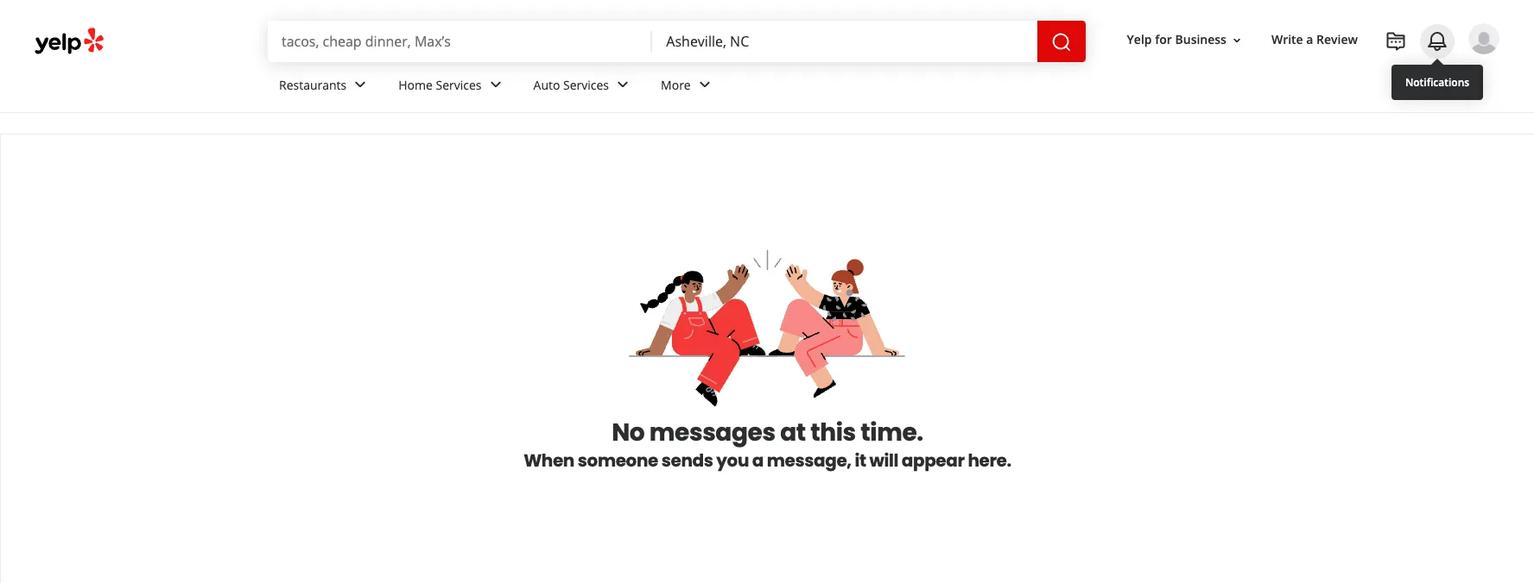 Task type: locate. For each thing, give the bounding box(es) containing it.
None search field
[[268, 21, 1089, 62]]

24 chevron down v2 image right more
[[694, 75, 715, 95]]

2 horizontal spatial 24 chevron down v2 image
[[694, 75, 715, 95]]

2 24 chevron down v2 image from the left
[[485, 75, 506, 95]]

write a review
[[1272, 31, 1358, 48]]

a
[[1306, 31, 1313, 48], [752, 449, 764, 473]]

write
[[1272, 31, 1303, 48]]

auto services link
[[520, 62, 647, 112]]

yelp
[[1127, 31, 1152, 48]]

1 vertical spatial a
[[752, 449, 764, 473]]

0 horizontal spatial a
[[752, 449, 764, 473]]

write a review link
[[1265, 25, 1365, 56]]

1 horizontal spatial 24 chevron down v2 image
[[485, 75, 506, 95]]

2 services from the left
[[563, 77, 609, 93]]

1 none field from the left
[[282, 32, 639, 51]]

services left 24 chevron down v2 icon
[[563, 77, 609, 93]]

24 chevron down v2 image inside more link
[[694, 75, 715, 95]]

0 horizontal spatial 24 chevron down v2 image
[[350, 75, 371, 95]]

a right 'write'
[[1306, 31, 1313, 48]]

0 vertical spatial a
[[1306, 31, 1313, 48]]

auto services
[[533, 77, 609, 93]]

more
[[661, 77, 691, 93]]

no
[[612, 416, 645, 450]]

when
[[524, 449, 574, 473]]

24 chevron down v2 image inside restaurants link
[[350, 75, 371, 95]]

services right home
[[436, 77, 482, 93]]

none field find
[[282, 32, 639, 51]]

sends
[[661, 449, 713, 473]]

cj b. image
[[1469, 23, 1500, 54]]

1 horizontal spatial services
[[563, 77, 609, 93]]

a right "you"
[[752, 449, 764, 473]]

3 24 chevron down v2 image from the left
[[694, 75, 715, 95]]

0 horizontal spatial services
[[436, 77, 482, 93]]

24 chevron down v2 image
[[350, 75, 371, 95], [485, 75, 506, 95], [694, 75, 715, 95]]

services
[[436, 77, 482, 93], [563, 77, 609, 93]]

none field up business categories element on the top
[[666, 32, 1023, 51]]

a inside no messages at this time. when someone sends you a message, it will appear here.
[[752, 449, 764, 473]]

1 services from the left
[[436, 77, 482, 93]]

16 chevron down v2 image
[[1230, 33, 1244, 47]]

services for home services
[[436, 77, 482, 93]]

None field
[[282, 32, 639, 51], [666, 32, 1023, 51]]

24 chevron down v2 image inside home services link
[[485, 75, 506, 95]]

services for auto services
[[563, 77, 609, 93]]

2 none field from the left
[[666, 32, 1023, 51]]

24 chevron down v2 image right restaurants
[[350, 75, 371, 95]]

more link
[[647, 62, 729, 112]]

1 24 chevron down v2 image from the left
[[350, 75, 371, 95]]

0 horizontal spatial none field
[[282, 32, 639, 51]]

1 horizontal spatial none field
[[666, 32, 1023, 51]]

24 chevron down v2 image left auto
[[485, 75, 506, 95]]

none field up home services link
[[282, 32, 639, 51]]

no messages at this time. when someone sends you a message, it will appear here.
[[524, 416, 1011, 473]]



Task type: vqa. For each thing, say whether or not it's contained in the screenshot.
first the Arcadia W. Link
no



Task type: describe. For each thing, give the bounding box(es) containing it.
review
[[1317, 31, 1358, 48]]

thank you image image
[[626, 245, 909, 418]]

Find text field
[[282, 32, 639, 51]]

will
[[870, 449, 898, 473]]

24 chevron down v2 image for more
[[694, 75, 715, 95]]

24 chevron down v2 image
[[613, 75, 633, 95]]

restaurants link
[[265, 62, 385, 112]]

auto
[[533, 77, 560, 93]]

yelp for business
[[1127, 31, 1227, 48]]

business categories element
[[265, 62, 1500, 112]]

none field near
[[666, 32, 1023, 51]]

yelp for business button
[[1120, 25, 1251, 56]]

messages
[[649, 416, 775, 450]]

this
[[811, 416, 856, 450]]

restaurants
[[279, 77, 347, 93]]

notifications image
[[1427, 31, 1448, 52]]

time.
[[861, 416, 923, 450]]

home services link
[[385, 62, 520, 112]]

24 chevron down v2 image for home services
[[485, 75, 506, 95]]

business
[[1175, 31, 1227, 48]]

user actions element
[[1113, 22, 1524, 128]]

message,
[[767, 449, 851, 473]]

for
[[1155, 31, 1172, 48]]

24 chevron down v2 image for restaurants
[[350, 75, 371, 95]]

projects image
[[1386, 31, 1406, 52]]

at
[[780, 416, 806, 450]]

you
[[716, 449, 749, 473]]

search image
[[1051, 32, 1072, 52]]

here.
[[968, 449, 1011, 473]]

1 horizontal spatial a
[[1306, 31, 1313, 48]]

Near text field
[[666, 32, 1023, 51]]

someone
[[578, 449, 658, 473]]

home services
[[398, 77, 482, 93]]

it
[[855, 449, 866, 473]]

home
[[398, 77, 433, 93]]

appear
[[902, 449, 965, 473]]



